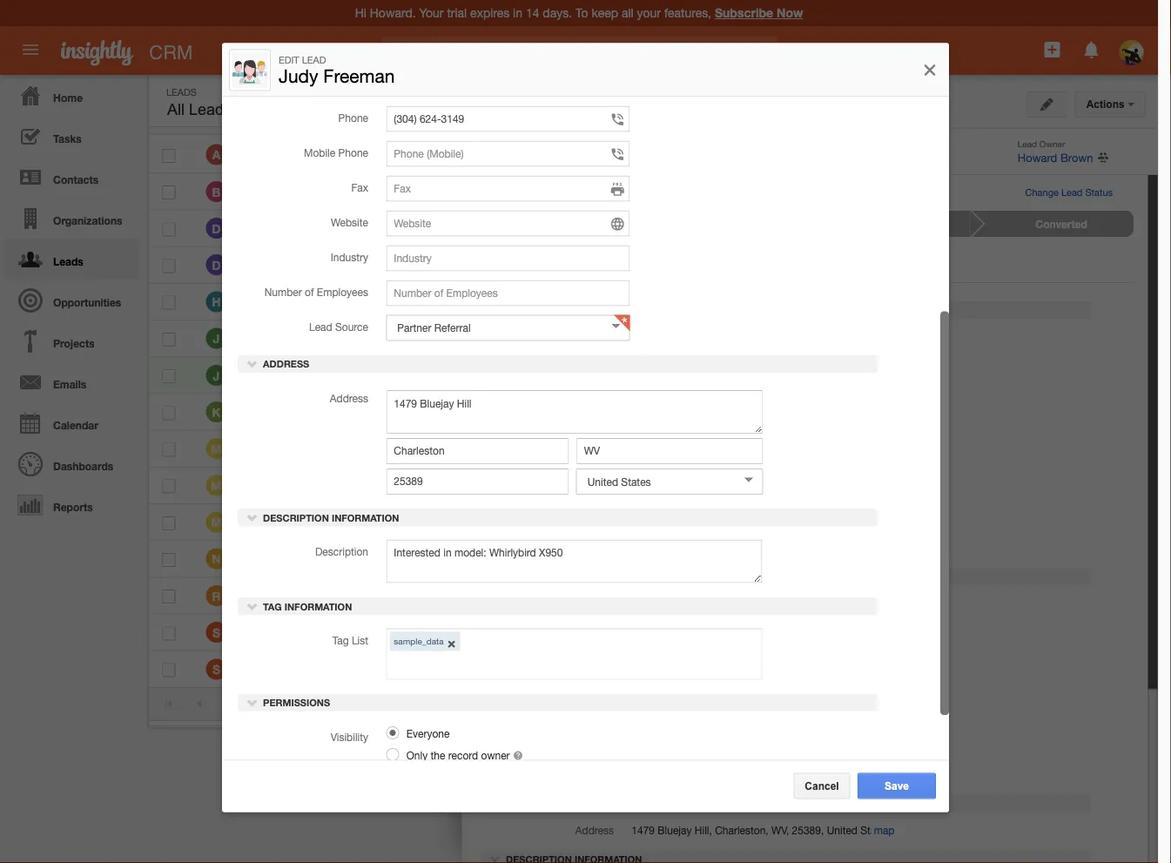 Task type: vqa. For each thing, say whether or not it's contained in the screenshot.


Task type: locate. For each thing, give the bounding box(es) containing it.
3 closed - disqualified cell from the top
[[531, 578, 651, 615]]

0 horizontal spatial sample_data
[[394, 636, 444, 646]]

- for (501) 733-1738
[[576, 443, 580, 455]]

not inside lead status not contacted
[[481, 151, 500, 164]]

disqualified inside b row
[[596, 185, 651, 197]]

4 open from the top
[[544, 332, 573, 344]]

1 vertical spatial sample_data
[[394, 636, 444, 646]]

chevron down image
[[247, 358, 259, 370], [247, 600, 259, 612], [247, 696, 259, 709]]

phone up "(406)"
[[422, 112, 454, 124]]

howard inside lead owner howard brown
[[1018, 151, 1058, 164]]

- for (406) 653-3860
[[589, 149, 593, 161]]

email up email opted out
[[547, 597, 573, 609]]

1 vertical spatial all
[[167, 101, 185, 118]]

director up industry
[[341, 222, 378, 234]]

2 1 from the left
[[794, 697, 800, 709]]

23 inside 'r' row
[[644, 590, 655, 602]]

7 notcontacted from the top
[[583, 479, 649, 492]]

3 notcontacted from the top
[[583, 296, 649, 308]]

2 vp of sales cell from the top
[[288, 247, 355, 284]]

2 sales from the top
[[330, 259, 355, 271]]

llc for sawayn
[[402, 626, 421, 639]]

2 facility manager cell from the top
[[288, 541, 378, 578]]

name up phone field icon
[[615, 139, 638, 149]]

1 vp from the top
[[302, 149, 315, 161]]

address up the out
[[576, 597, 614, 609]]

howard brown inside n row
[[758, 553, 827, 565]]

close image
[[922, 60, 939, 81]]

1 vertical spatial not
[[553, 187, 569, 199]]

nov- for (406) 653-3860
[[621, 149, 644, 161]]

related link
[[539, 255, 597, 281]]

inc inside k row
[[388, 406, 402, 418]]

howard brown link inside k row
[[758, 406, 827, 418]]

- for (937) 360-8462
[[576, 332, 580, 344]]

address
[[260, 358, 309, 370], [330, 392, 368, 404], [576, 446, 614, 458], [576, 597, 614, 609], [576, 824, 614, 836]]

0 change
[[632, 541, 679, 554]]

activity
[[611, 260, 645, 273], [580, 503, 614, 515], [580, 522, 614, 535]]

change up converted link
[[1026, 187, 1059, 198]]

recycle bin link
[[903, 111, 994, 122]]

rolfson up toob inc
[[362, 369, 398, 381]]

1 vertical spatial phone field image
[[610, 146, 626, 163]]

16-nov-23 1:35 pm cell down jfreeman@rolfsoncorp.com
[[592, 615, 744, 651]]

of left items
[[824, 697, 833, 709]]

facility inside m row
[[302, 516, 334, 528]]

0 horizontal spatial organization
[[362, 112, 425, 124]]

4 open - notcontacted from the top
[[544, 332, 649, 344]]

rkdiaz@padbergh.com cell
[[470, 578, 588, 615]]

policy
[[824, 778, 852, 790]]

2 s link from the top
[[206, 659, 227, 680]]

export leads
[[915, 228, 981, 240]]

bluejay
[[658, 824, 692, 836]]

of inside a row
[[318, 149, 327, 161]]

16-nov-23 1:35 pm cell up title
[[592, 321, 744, 357]]

follow image inside b row
[[818, 184, 835, 201]]

6 open - notcontacted from the top
[[544, 443, 649, 455]]

1:35 for (937) 360-8462
[[658, 332, 679, 344]]

1 horizontal spatial number of employees
[[510, 746, 614, 759]]

1 smartmerge from the top
[[903, 132, 973, 143]]

3 closed from the top
[[544, 590, 586, 602]]

1 open from the top
[[544, 222, 573, 234]]

1 d link from the top
[[206, 218, 227, 239]]

0 vertical spatial vp of sales cell
[[288, 137, 355, 174]]

(406) 653-3860 cell
[[410, 137, 493, 174]]

manager inside 'r' row
[[344, 590, 386, 602]]

inc
[[388, 406, 402, 418], [410, 516, 424, 528], [392, 663, 406, 675]]

closed - disqualified inside a row
[[544, 149, 651, 161]]

howard brown for (775) 616-7387
[[758, 516, 827, 528]]

16- for (412) 250-9270
[[605, 626, 621, 639]]

howard brown
[[758, 369, 827, 381], [758, 406, 827, 418], [632, 427, 701, 439], [758, 443, 827, 455], [632, 465, 701, 477], [758, 479, 827, 492], [758, 516, 827, 528], [758, 553, 827, 565], [758, 590, 827, 602], [758, 626, 827, 639], [758, 663, 827, 675]]

1 vertical spatial facility
[[302, 553, 334, 565]]

j row
[[149, 321, 892, 357], [149, 357, 892, 394]]

sample_data up tags
[[924, 326, 974, 336]]

1 vertical spatial disqualified
[[596, 185, 651, 197]]

- down lead owner
[[576, 479, 580, 492]]

map
[[874, 824, 895, 836]]

16- right the record
[[605, 332, 621, 344]]

email for address
[[547, 597, 573, 609]]

1 closed from the top
[[544, 149, 586, 161]]

- up lead status: not contacted
[[589, 149, 593, 161]]

2 open - notcontacted from the top
[[544, 259, 649, 271]]

pm for (412) 250-9270
[[681, 626, 697, 639]]

16- down phone field icon
[[605, 222, 621, 234]]

howard for first j row from the bottom of the page
[[758, 369, 794, 381]]

open for (304) 624-3149
[[544, 369, 573, 381]]

8 follow image from the top
[[818, 662, 835, 678]]

ceo cell
[[288, 357, 349, 394]]

j row down jwheeler@rgf.com
[[149, 357, 892, 394]]

0 vertical spatial website
[[331, 216, 368, 229]]

9 notcontacted from the top
[[583, 553, 649, 565]]

pm for (928) 565468
[[681, 479, 697, 492]]

0 vertical spatial not
[[481, 151, 500, 164]]

0 vertical spatial judy freeman
[[524, 97, 641, 118]]

freeman down search this list... text box
[[643, 151, 687, 164]]

disqualified inside 'r' row
[[596, 590, 651, 602]]

1 vertical spatial j link
[[206, 365, 227, 386]]

property manager cell
[[288, 578, 386, 615]]

2 chevron down image from the top
[[247, 600, 259, 612]]

corporation inside cell
[[401, 369, 457, 381]]

23 inside a row
[[644, 149, 655, 161]]

653-
[[449, 149, 470, 161]]

2 vertical spatial closed
[[544, 590, 586, 602]]

howard brown for (805) 715-0369
[[758, 590, 827, 602]]

3 chevron down image from the top
[[247, 696, 259, 709]]

1 vertical spatial export
[[918, 228, 949, 240]]

1:35 for (775) 616-7387
[[658, 516, 679, 528]]

0 vertical spatial m
[[211, 442, 222, 456]]

2 closed - disqualified cell from the top
[[531, 174, 651, 210]]

inc right "anderson"
[[410, 516, 424, 528]]

howard for k row
[[758, 406, 794, 418]]

finance director
[[302, 222, 378, 234]]

0 horizontal spatial ceo
[[302, 369, 323, 381]]

9 open - notcontacted cell from the top
[[531, 541, 649, 578]]

Phone (Mobile) text field
[[386, 141, 630, 167]]

bogan-auer, inc. cell
[[349, 174, 440, 210]]

2 vertical spatial inc
[[392, 663, 406, 675]]

name judy freeman
[[615, 139, 687, 164]]

items
[[851, 697, 876, 709]]

2 vertical spatial m link
[[206, 512, 227, 533]]

lead status not contacted
[[481, 139, 560, 164]]

1 disqualified from the top
[[596, 149, 651, 161]]

9 open - notcontacted from the top
[[544, 553, 649, 565]]

(206)
[[423, 296, 446, 308]]

16-nov-23 1:35 pm up phone field icon
[[605, 149, 697, 161]]

brown inside k row
[[797, 406, 827, 418]]

finance director cell
[[288, 210, 378, 247]]

0 vertical spatial number of employees
[[264, 286, 368, 298]]

23 inside b row
[[644, 185, 655, 197]]

1 vertical spatial employees
[[563, 746, 614, 759]]

0 vertical spatial rolfson corporation
[[362, 369, 457, 381]]

0 horizontal spatial owner
[[583, 465, 614, 477]]

4 16-nov-23 1:35 pm cell from the top
[[592, 247, 744, 284]]

actions button
[[1075, 91, 1146, 118]]

d down b
[[212, 221, 221, 236]]

0 vertical spatial facility manager
[[302, 516, 378, 528]]

howard brown for (407) 546-6906
[[758, 406, 827, 418]]

howe-blanda llc cell
[[349, 137, 448, 174]]

1 horizontal spatial export
[[950, 179, 989, 190]]

16- down website field image
[[605, 259, 621, 271]]

navigation containing home
[[0, 75, 139, 525]]

ebert and sons cell
[[349, 210, 434, 247]]

closed - disqualified cell up website field image
[[531, 174, 651, 210]]

16-nov-23 1:35 pm down state/province text box
[[605, 479, 697, 492]]

follow image inside k row
[[818, 405, 835, 421]]

disqualified for b
[[596, 185, 651, 197]]

pm inside 'r' row
[[681, 590, 697, 602]]

- inside h row
[[576, 296, 580, 308]]

phone field image for phone
[[610, 111, 626, 128]]

- for (304) 624-3149
[[576, 369, 580, 381]]

fax inside 'judy freeman' dialog
[[351, 181, 368, 194]]

owner down the link email address
[[583, 465, 614, 477]]

judy up phone field icon
[[615, 151, 640, 164]]

(570) 412-6279 cell
[[410, 210, 493, 247]]

4 column header from the left
[[848, 102, 891, 134]]

23 inside h row
[[644, 296, 655, 308]]

information for lead information
[[534, 305, 602, 316]]

open
[[544, 222, 573, 234], [544, 259, 573, 271], [544, 296, 573, 308], [544, 332, 573, 344], [544, 369, 573, 381], [544, 443, 573, 455], [544, 479, 573, 492], [544, 516, 573, 528], [544, 553, 573, 565], [544, 626, 573, 639]]

1 d from the top
[[212, 221, 221, 236]]

1 horizontal spatial ceo
[[632, 369, 654, 381]]

nov- inside 'r' row
[[621, 590, 644, 602]]

0 vertical spatial organization
[[362, 112, 425, 124]]

norma kennedy link
[[241, 553, 325, 565]]

j row down lead information
[[149, 321, 892, 357]]

manager up the
[[337, 553, 378, 565]]

freeman inside edit lead judy freeman
[[323, 65, 395, 86]]

1 vertical spatial d link
[[206, 255, 227, 275]]

row
[[149, 102, 891, 134]]

open for (928) 565468
[[544, 479, 573, 492]]

1 horizontal spatial director
[[341, 222, 378, 234]]

data
[[870, 778, 892, 790]]

jwheeler@rgf.com
[[484, 332, 566, 344]]

facility manager cell for m
[[288, 504, 378, 541]]

sample_data inside sample_data ×
[[394, 636, 444, 646]]

nov- down website field image
[[621, 259, 644, 271]]

export leads link
[[903, 228, 981, 240]]

disqualified for r
[[596, 590, 651, 602]]

16-nov-23 1:35 pm inside a row
[[605, 149, 697, 161]]

closed - disqualified up the out
[[544, 590, 651, 602]]

disqualified inside a row
[[596, 149, 651, 161]]

howard inside j row
[[758, 369, 794, 381]]

3 16-nov-23 1:35 pm cell from the top
[[592, 210, 744, 247]]

fax down vp of sales howe-blanda llc
[[351, 181, 368, 194]]

1 phone field image from the top
[[610, 111, 626, 128]]

1:35 inside 'r' row
[[658, 590, 679, 602]]

lead inside lead owner howard brown
[[1018, 139, 1037, 149]]

created up name judy freeman
[[632, 112, 671, 124]]

Street text field
[[386, 390, 763, 434]]

16-nov-23 1:35 pm inside h row
[[605, 296, 697, 308]]

not for lead status not contacted
[[481, 151, 500, 164]]

3 m link from the top
[[206, 512, 227, 533]]

0 horizontal spatial created
[[577, 484, 614, 496]]

llc inside swaniawski llc cell
[[420, 553, 439, 565]]

1 d row from the top
[[149, 210, 892, 247]]

5 16-nov-23 1:35 pm cell from the top
[[592, 284, 744, 321]]

0 vertical spatial d
[[212, 221, 221, 236]]

follow image
[[646, 99, 662, 116], [818, 147, 835, 164], [818, 294, 835, 311], [818, 331, 835, 348], [818, 405, 835, 421], [818, 441, 835, 458], [818, 515, 835, 531], [818, 588, 835, 605]]

0 vertical spatial all
[[399, 46, 412, 59]]

chevron down image down johnny
[[247, 358, 259, 370]]

chevron down image
[[247, 511, 259, 524]]

notcontacted for (304) 624-3149
[[583, 369, 649, 381]]

follow image inside n row
[[818, 552, 835, 568]]

anderson inc (775) 616-7387
[[362, 516, 493, 528]]

23 for (775) 616-7387
[[644, 516, 655, 528]]

closed - disqualified cell for r
[[531, 578, 651, 615]]

sales left howe-
[[330, 149, 355, 161]]

sales for a
[[330, 149, 355, 161]]

employees up lead source
[[317, 286, 368, 298]]

5 follow image from the top
[[818, 478, 835, 495]]

open - notcontacted inside n row
[[544, 553, 649, 565]]

director cell
[[288, 284, 349, 321]]

2 facility manager from the top
[[302, 553, 378, 565]]

follow image inside j row
[[818, 331, 835, 348]]

6 open from the top
[[544, 443, 573, 455]]

phone field image
[[610, 181, 626, 198]]

1 horizontal spatial change
[[1026, 187, 1059, 198]]

1 j link from the top
[[206, 328, 227, 349]]

- inside b row
[[589, 185, 593, 197]]

16-nov-23 1:35 pm up title
[[605, 332, 697, 344]]

3 follow image from the top
[[818, 258, 835, 274]]

freeman down johnny wheeler link
[[266, 369, 307, 381]]

closed - disqualified cell
[[531, 137, 651, 174], [531, 174, 651, 210], [531, 578, 651, 615]]

open - notcontacted down the responsible
[[544, 443, 649, 455]]

closed - disqualified cell for b
[[531, 174, 651, 210]]

6 follow image from the top
[[818, 552, 835, 568]]

inc inside 's' row
[[392, 663, 406, 675]]

follow image for (407) 546-6906
[[818, 405, 835, 421]]

sawayn llc (412) 250-9270
[[362, 626, 493, 639]]

1 vertical spatial j
[[213, 368, 220, 383]]

closed - disqualified up phone field icon
[[544, 149, 651, 161]]

cell
[[227, 137, 288, 174], [470, 137, 531, 174], [744, 137, 805, 174], [848, 137, 892, 174], [227, 174, 288, 210], [288, 174, 349, 210], [410, 174, 470, 210], [470, 174, 531, 210], [744, 174, 805, 210], [848, 174, 892, 210], [227, 210, 288, 247], [470, 210, 531, 247], [744, 210, 805, 247], [848, 210, 892, 247], [227, 247, 288, 284], [470, 247, 531, 284], [744, 247, 805, 284], [848, 247, 892, 284], [470, 284, 531, 321], [744, 284, 805, 321], [848, 284, 892, 321], [349, 321, 410, 357], [744, 321, 805, 357], [848, 321, 892, 357], [149, 357, 193, 394], [470, 357, 531, 394], [227, 394, 288, 431], [288, 394, 349, 431], [470, 394, 531, 431], [531, 394, 592, 431], [592, 394, 744, 431], [848, 394, 892, 431], [227, 431, 288, 468], [288, 431, 349, 468], [349, 431, 410, 468], [592, 431, 744, 468], [848, 431, 892, 468], [227, 468, 288, 504], [288, 468, 349, 504], [470, 468, 531, 504], [848, 468, 892, 504], [470, 504, 531, 541], [470, 541, 531, 578], [592, 541, 744, 578], [848, 541, 892, 578], [227, 615, 288, 651], [288, 615, 349, 651], [848, 615, 892, 651], [227, 651, 288, 688], [288, 651, 349, 688], [410, 651, 470, 688], [470, 651, 531, 688], [531, 651, 592, 688], [592, 651, 744, 688], [848, 651, 892, 688]]

0 horizontal spatial number of employees
[[264, 286, 368, 298]]

employees right this record will only be visible to its creator and administrators. "image" on the bottom of page
[[563, 746, 614, 759]]

1 horizontal spatial created
[[632, 112, 671, 124]]

1 vertical spatial m link
[[206, 475, 227, 496]]

1 vertical spatial created
[[577, 484, 614, 496]]

1:35
[[658, 149, 679, 161], [658, 185, 679, 197], [658, 222, 679, 234], [658, 259, 679, 271], [658, 296, 679, 308], [658, 332, 679, 344], [658, 369, 679, 381], [658, 479, 679, 492], [685, 484, 705, 496], [658, 516, 679, 528], [658, 590, 679, 602], [658, 626, 679, 639]]

judy freeman ceo
[[241, 369, 323, 381]]

Description text field
[[386, 540, 762, 583]]

2 s row from the top
[[149, 651, 892, 688]]

date
[[520, 503, 542, 515], [518, 522, 540, 535]]

16-nov-23 1:35 pm for (937) 360-8462
[[605, 332, 697, 344]]

email down rkdiaz@padbergh.com
[[536, 616, 562, 628]]

0 vertical spatial import
[[903, 179, 941, 190]]

0 horizontal spatial website
[[331, 216, 368, 229]]

export
[[950, 179, 989, 190], [918, 228, 949, 240]]

sample_data for sample_data ×
[[394, 636, 444, 646]]

dashboards link
[[4, 443, 139, 484]]

name inside name judy freeman
[[615, 139, 638, 149]]

1:35 for (928) 565468
[[658, 479, 679, 492]]

16-nov-23 1:35 pm cell down website field image
[[592, 247, 744, 284]]

rolfson corporation inside cell
[[362, 369, 457, 381]]

open - notcontacted inside h row
[[544, 296, 649, 308]]

director inside "finance director" cell
[[341, 222, 378, 234]]

open - notcontacted for (570) 412-6279
[[544, 222, 649, 234]]

2 vp from the top
[[302, 259, 315, 271]]

howard inside n row
[[758, 553, 794, 565]]

- for (281) 863-2433
[[576, 553, 580, 565]]

1 vertical spatial closed
[[544, 185, 586, 197]]

11 16-nov-23 1:35 pm cell from the top
[[592, 615, 744, 651]]

0 horizontal spatial director
[[302, 296, 338, 308]]

5 open - notcontacted from the top
[[544, 369, 649, 381]]

number of employees inside 'judy freeman' dialog
[[264, 286, 368, 298]]

- left the out
[[576, 626, 580, 639]]

1 vertical spatial owner
[[583, 465, 614, 477]]

addendum
[[949, 778, 1001, 790]]

- for (202) 168-3484
[[576, 259, 580, 271]]

freeman inside name judy freeman
[[643, 151, 687, 164]]

and left (202)
[[399, 259, 417, 271]]

lead
[[302, 54, 326, 66], [524, 86, 549, 98], [1061, 94, 1085, 106], [604, 112, 629, 124], [481, 139, 500, 149], [1018, 139, 1037, 149], [1062, 187, 1083, 198], [481, 187, 506, 199], [903, 297, 929, 308], [506, 305, 532, 316], [309, 321, 332, 333], [557, 465, 580, 477], [551, 484, 574, 496], [558, 541, 581, 554]]

facility
[[302, 516, 334, 528], [302, 553, 334, 565]]

0 vertical spatial chevron down image
[[247, 358, 259, 370]]

rolfson inside cell
[[362, 369, 398, 381]]

16-nov-23 1:35 pm cell for (206) 645-7995
[[592, 284, 744, 321]]

open - notcontacted down email address
[[544, 626, 649, 639]]

10 open from the top
[[544, 626, 573, 639]]

closed left phone field icon
[[544, 185, 586, 197]]

address left 1479
[[576, 824, 614, 836]]

1 vertical spatial lead created
[[551, 484, 614, 496]]

4 open - notcontacted cell from the top
[[531, 321, 649, 357]]

open - notcontacted for (937) 360-8462
[[544, 332, 649, 344]]

howard inside k row
[[758, 406, 794, 418]]

facility manager cell up kennedy on the bottom left
[[288, 504, 378, 541]]

chevron down image for visibility
[[247, 696, 259, 709]]

chevron down image left permissions
[[247, 696, 259, 709]]

1 s link from the top
[[206, 622, 227, 643]]

d row
[[149, 210, 892, 247], [149, 247, 892, 284]]

0 vertical spatial d link
[[206, 218, 227, 239]]

1 vertical spatial judy freeman
[[632, 350, 698, 362]]

0 vertical spatial closed - disqualified
[[544, 149, 651, 161]]

16- inside 'r' row
[[605, 590, 621, 602]]

9 open from the top
[[544, 553, 573, 565]]

h
[[212, 295, 221, 309]]

jwheeler@rgf.com cell
[[470, 321, 566, 357]]

0 vertical spatial created
[[632, 112, 671, 124]]

1 vertical spatial organization
[[555, 388, 614, 400]]

rolfson corporation up (407)
[[362, 369, 457, 381]]

nov- down activity link
[[621, 296, 644, 308]]

nov- up website field image
[[621, 185, 644, 197]]

1 vertical spatial rolfson
[[632, 388, 667, 400]]

16-nov-23 1:35 pm up 0 change
[[605, 516, 697, 528]]

navigation
[[0, 75, 139, 525]]

open - notcontacted cell
[[531, 210, 649, 247], [531, 247, 649, 284], [531, 284, 649, 321], [531, 321, 649, 357], [531, 357, 649, 394], [531, 431, 649, 468], [531, 468, 649, 504], [531, 504, 649, 541], [531, 541, 649, 578], [531, 615, 649, 651]]

1 horizontal spatial owner
[[1040, 139, 1066, 149]]

closed - disqualified cell up phone field icon
[[531, 137, 651, 174]]

0 horizontal spatial number
[[264, 286, 302, 298]]

0 horizontal spatial contacted
[[503, 151, 560, 164]]

record
[[448, 749, 478, 761]]

2 d link from the top
[[206, 255, 227, 275]]

diaz
[[280, 590, 300, 602]]

16-nov-23 1:35 pm down name judy freeman
[[605, 185, 697, 197]]

contacted
[[503, 151, 560, 164], [572, 187, 620, 199]]

2 vertical spatial activity
[[580, 522, 614, 535]]

brown inside j row
[[797, 369, 827, 381]]

0 vertical spatial s link
[[206, 622, 227, 643]]

organization phone
[[362, 112, 454, 124]]

2 m from the top
[[211, 479, 222, 493]]

website
[[331, 216, 368, 229], [577, 702, 614, 714]]

number inside 'judy freeman' dialog
[[264, 286, 302, 298]]

- inside 'r' row
[[589, 590, 593, 602]]

disqualified
[[596, 149, 651, 161], [596, 185, 651, 197], [596, 590, 651, 602]]

pm for (206) 645-7995
[[681, 296, 697, 308]]

None text field
[[390, 654, 407, 675]]

16-nov-23 1:35 pm for (406) 653-3860
[[605, 149, 697, 161]]

7 open - notcontacted from the top
[[544, 479, 649, 492]]

leads
[[975, 132, 1007, 143]]

Search this list... text field
[[574, 87, 770, 113]]

- inside a row
[[589, 149, 593, 161]]

created down lead owner
[[577, 484, 614, 496]]

howard inside 'r' row
[[758, 590, 794, 602]]

activity up rating
[[580, 522, 614, 535]]

0 vertical spatial export
[[950, 179, 989, 190]]

facility manager cell
[[288, 504, 378, 541], [288, 541, 378, 578]]

None checkbox
[[162, 186, 175, 200], [162, 259, 175, 273], [162, 296, 175, 310], [162, 333, 175, 347], [162, 516, 175, 530], [162, 627, 175, 641], [162, 663, 175, 677], [162, 186, 175, 200], [162, 259, 175, 273], [162, 296, 175, 310], [162, 333, 175, 347], [162, 516, 175, 530], [162, 627, 175, 641], [162, 663, 175, 677]]

1:35 inside a row
[[658, 149, 679, 161]]

permissions
[[260, 697, 330, 709]]

row group
[[149, 137, 892, 688]]

- left activity link
[[576, 259, 580, 271]]

s row
[[149, 615, 892, 651], [149, 651, 892, 688]]

16- for (570) 412-6279
[[605, 222, 621, 234]]

2 j row from the top
[[149, 357, 892, 394]]

0 horizontal spatial fax
[[351, 181, 368, 194]]

new lead link
[[1025, 87, 1097, 113]]

date left last
[[520, 503, 542, 515]]

1 vertical spatial change
[[643, 541, 679, 554]]

leads up a link at the left
[[189, 101, 232, 118]]

everyone
[[404, 727, 450, 739]]

row group containing a
[[149, 137, 892, 688]]

s for block inc
[[212, 662, 220, 677]]

open inside n row
[[544, 553, 573, 565]]

5 open - notcontacted cell from the top
[[531, 357, 649, 394]]

l70998046-
[[710, 446, 767, 458]]

16-nov-23 1:35 pm cell for (304) 624-3149
[[592, 357, 744, 394]]

nov- up phone field icon
[[621, 149, 644, 161]]

judy freeman
[[524, 97, 641, 118], [632, 350, 698, 362]]

sample_data ×
[[394, 634, 456, 651]]

16-nov-23 1:35 pm for (412) 250-9270
[[605, 626, 697, 639]]

None radio
[[386, 726, 399, 739], [386, 748, 399, 761], [386, 726, 399, 739], [386, 748, 399, 761]]

row containing organization
[[149, 102, 891, 134]]

7 16-nov-23 1:35 pm cell from the top
[[592, 357, 744, 394]]

0 horizontal spatial status
[[503, 139, 528, 149]]

next
[[555, 522, 577, 535]]

0 horizontal spatial export
[[918, 228, 949, 240]]

cancel
[[805, 780, 839, 792]]

of left howe-
[[318, 149, 327, 161]]

16-nov-23 1:35 pm cell down the "change" link
[[592, 578, 744, 615]]

richard
[[241, 590, 277, 602]]

crm
[[149, 41, 193, 63]]

nov- inside a row
[[621, 149, 644, 161]]

shields & gigot cell
[[349, 468, 434, 504]]

1 horizontal spatial organization
[[555, 388, 614, 400]]

- for (775) 616-7387
[[576, 516, 580, 528]]

d link
[[206, 218, 227, 239], [206, 255, 227, 275]]

reports
[[53, 501, 93, 513]]

manager inside n row
[[337, 553, 378, 565]]

1 vertical spatial import
[[918, 204, 949, 216]]

16- inside a row
[[605, 149, 621, 161]]

judy freeman dialog
[[222, 0, 949, 816]]

closed - disqualified cell up opted
[[531, 578, 651, 615]]

sanders
[[281, 296, 319, 308]]

2 open - notcontacted cell from the top
[[531, 247, 649, 284]]

1 vertical spatial s link
[[206, 659, 227, 680]]

nov- inside 's' row
[[621, 626, 644, 639]]

1 vertical spatial m
[[211, 479, 222, 493]]

facility up kennedy on the bottom left
[[302, 516, 334, 528]]

actions
[[1087, 98, 1128, 110]]

status inside lead status not contacted
[[503, 139, 528, 149]]

16- right opted
[[605, 626, 621, 639]]

16- up phone field icon
[[605, 149, 621, 161]]

(501) 733-1738 cell
[[410, 431, 493, 468]]

brown inside n row
[[797, 553, 827, 565]]

lead down the link email address
[[557, 465, 580, 477]]

organizations
[[53, 214, 122, 226]]

0 horizontal spatial employees
[[317, 286, 368, 298]]

j up k link
[[213, 368, 220, 383]]

martha hudson link
[[241, 516, 322, 528]]

of 1
[[302, 697, 319, 709]]

715-
[[449, 590, 470, 602]]

0 vertical spatial name
[[615, 139, 638, 149]]

2 vertical spatial chevron down image
[[247, 696, 259, 709]]

3 m from the top
[[211, 515, 222, 530]]

23 for (805) 715-0369
[[644, 590, 655, 602]]

follow image
[[818, 184, 835, 201], [818, 221, 835, 237], [818, 258, 835, 274], [818, 368, 835, 384], [818, 478, 835, 495], [818, 552, 835, 568], [818, 625, 835, 642], [818, 662, 835, 678]]

360-
[[449, 332, 470, 344]]

0 vertical spatial j
[[213, 332, 220, 346]]

howard brown inside j row
[[758, 369, 827, 381]]

nov- inside b row
[[621, 185, 644, 197]]

10 16-nov-23 1:35 pm cell from the top
[[592, 578, 744, 615]]

16- down lead owner
[[605, 479, 621, 492]]

nov- for (304) 624-3149
[[621, 369, 644, 381]]

0 horizontal spatial rolfson corporation
[[362, 369, 457, 381]]

1 vertical spatial closed - disqualified
[[544, 185, 651, 197]]

export down import leads link
[[918, 228, 949, 240]]

howard brown link for (304) 624-3149
[[758, 369, 827, 381]]

pm inside a row
[[681, 149, 697, 161]]

tag for tag list
[[332, 634, 349, 647]]

6 16-nov-23 1:35 pm cell from the top
[[592, 321, 744, 357]]

open - notcontacted for (928) 565468
[[544, 479, 649, 492]]

2 j from the top
[[213, 368, 220, 383]]

s link for sawayn llc
[[206, 622, 227, 643]]

16-nov-23 1:35 pm cell for (775) 616-7387
[[592, 504, 744, 541]]

1 vertical spatial llc
[[420, 553, 439, 565]]

6906
[[470, 406, 493, 418]]

sales inside d row
[[330, 259, 355, 271]]

Phone text field
[[386, 106, 630, 132]]

5 notcontacted from the top
[[583, 369, 649, 381]]

change
[[1026, 187, 1059, 198], [643, 541, 679, 554]]

notifications image
[[1082, 39, 1102, 60]]

group
[[397, 296, 426, 308]]

disqualified for a
[[596, 149, 651, 161]]

vp inside a row
[[302, 149, 315, 161]]

howard brown link for (501) 733-1738
[[758, 443, 827, 455]]

1 open - notcontacted from the top
[[544, 222, 649, 234]]

2 d row from the top
[[149, 247, 892, 284]]

9270
[[470, 626, 493, 639]]

inc right block
[[392, 663, 406, 675]]

sawayn llc cell
[[349, 615, 421, 651]]

Number of Employees text field
[[386, 280, 630, 306]]

2 vertical spatial email
[[536, 616, 562, 628]]

m
[[211, 442, 222, 456], [211, 479, 222, 493], [211, 515, 222, 530]]

(805)
[[423, 590, 446, 602]]

1 closed - disqualified cell from the top
[[531, 137, 651, 174]]

howard
[[1018, 151, 1058, 164], [758, 369, 794, 381], [758, 406, 794, 418], [632, 427, 668, 439], [758, 443, 794, 455], [632, 465, 668, 477], [758, 479, 794, 492], [758, 516, 794, 528], [758, 553, 794, 565], [758, 590, 794, 602], [758, 626, 794, 639], [758, 663, 794, 675]]

change right 0
[[643, 541, 679, 554]]

closed - disqualified inside 'r' row
[[544, 590, 651, 602]]

inc for s
[[392, 663, 406, 675]]

0 vertical spatial sales
[[330, 149, 355, 161]]

3 open - notcontacted from the top
[[544, 296, 649, 308]]

howard brown inside 'r' row
[[758, 590, 827, 602]]

address up lead owner
[[576, 446, 614, 458]]

vp of sales cell down finance
[[288, 247, 355, 284]]

0 vertical spatial employees
[[317, 286, 368, 298]]

16-nov-23 1:35 pm cell
[[592, 137, 744, 174], [592, 174, 744, 210], [592, 210, 744, 247], [592, 247, 744, 284], [592, 284, 744, 321], [592, 321, 744, 357], [592, 357, 744, 394], [592, 468, 744, 504], [592, 504, 744, 541], [592, 578, 744, 615], [592, 615, 744, 651]]

lead up last
[[551, 484, 574, 496]]

16-nov-23 1:35 pm down 70998046
[[605, 369, 697, 381]]

follow image inside 'r' row
[[818, 588, 835, 605]]

open - notcontacted inside 's' row
[[544, 626, 649, 639]]

nov- up activity link
[[621, 222, 644, 234]]

h link
[[206, 291, 227, 312]]

- down the related link
[[576, 296, 580, 308]]

phone inside row
[[422, 112, 454, 124]]

d for finance director
[[212, 221, 221, 236]]

lead up converted
[[1062, 187, 1083, 198]]

nov- for (805) 715-0369
[[621, 590, 644, 602]]

this record will only be visible to its creator and administrators. image
[[513, 749, 523, 761]]

website inside 'judy freeman' dialog
[[331, 216, 368, 229]]

2 m row from the top
[[149, 468, 892, 504]]

howard for second m row
[[758, 479, 794, 492]]

1 vertical spatial director
[[302, 296, 338, 308]]

open - notcontacted down record id
[[544, 369, 649, 381]]

1 j from the top
[[213, 332, 220, 346]]

martha hudson
[[241, 516, 313, 528]]

dashboards
[[53, 460, 113, 472]]

16- up the out
[[605, 590, 621, 602]]

id
[[604, 331, 614, 343]]

all inside leads all leads
[[167, 101, 185, 118]]

phone field image
[[610, 111, 626, 128], [610, 146, 626, 163]]

1 vertical spatial and
[[399, 259, 417, 271]]

0 vertical spatial sample_data
[[924, 326, 974, 336]]

column header
[[227, 102, 288, 134], [743, 102, 804, 134], [804, 102, 848, 134], [848, 102, 891, 134]]

16- for (206) 645-7995
[[605, 296, 621, 308]]

n link
[[206, 549, 227, 569]]

follow image inside m row
[[818, 478, 835, 495]]

website field image
[[610, 215, 626, 233]]

closed - disqualified inside b row
[[544, 185, 651, 197]]

2 15 from the left
[[836, 697, 848, 709]]

Fax text field
[[386, 175, 630, 202]]

1:35 inside h row
[[658, 296, 679, 308]]

m row
[[149, 431, 892, 468], [149, 468, 892, 504], [149, 504, 892, 541]]

all down crm
[[167, 101, 185, 118]]

0 vertical spatial number
[[264, 286, 302, 298]]

howard brown for (412) 250-9270
[[758, 626, 827, 639]]

0 vertical spatial j link
[[206, 328, 227, 349]]

facility for m
[[302, 516, 334, 528]]

1 vertical spatial d
[[212, 258, 221, 272]]

7 follow image from the top
[[818, 625, 835, 642]]

notcontacted for (928) 565468
[[583, 479, 649, 492]]

leads link
[[4, 239, 139, 280]]

1 facility manager cell from the top
[[288, 504, 378, 541]]

record id
[[567, 331, 614, 343]]

nov- down state/province text box
[[621, 479, 644, 492]]

organization inside row
[[362, 112, 425, 124]]

0 vertical spatial and
[[390, 222, 408, 234]]

16-nov-23 1:35 pm inside 'r' row
[[605, 590, 697, 602]]

brown inside lead owner howard brown
[[1061, 151, 1094, 164]]

llc for swaniawski
[[420, 553, 439, 565]]

d link for vp of sales
[[206, 255, 227, 275]]

16-nov-23 1:35 pm cell up activity link
[[592, 210, 744, 247]]

1 horizontal spatial rolfson corporation
[[632, 388, 726, 400]]

open for (202) 168-3484
[[544, 259, 573, 271]]

2 ceo from the left
[[302, 369, 323, 381]]

privacy policy
[[787, 778, 852, 790]]

16-nov-23 1:35 pm inside 's' row
[[605, 626, 697, 639]]

16-nov-23 1:35 pm down jfreeman@rolfsoncorp.com
[[605, 626, 697, 639]]

nov-
[[621, 149, 644, 161], [621, 185, 644, 197], [621, 222, 644, 234], [621, 259, 644, 271], [934, 275, 957, 287], [621, 296, 644, 308], [621, 332, 644, 344], [621, 369, 644, 381], [621, 479, 644, 492], [648, 484, 670, 496], [621, 516, 644, 528], [621, 590, 644, 602], [621, 626, 644, 639]]

blanda
[[393, 149, 426, 161]]

leads all leads
[[166, 86, 236, 118]]

0 vertical spatial director
[[341, 222, 378, 234]]

16- for (406) 653-3860
[[605, 149, 621, 161]]

7 open from the top
[[544, 479, 573, 492]]

disqualified up the out
[[596, 590, 651, 602]]

nov- right the id
[[621, 332, 644, 344]]

2 j link from the top
[[206, 365, 227, 386]]

1 vertical spatial tag
[[332, 634, 349, 647]]

6 open - notcontacted cell from the top
[[531, 431, 649, 468]]

r row
[[149, 578, 892, 615]]

s link down "r"
[[206, 622, 227, 643]]

1 sales from the top
[[330, 149, 355, 161]]

16- for (805) 715-0369
[[605, 590, 621, 602]]

2 d from the top
[[212, 258, 221, 272]]

1 vertical spatial chevron down image
[[247, 600, 259, 612]]

8 notcontacted from the top
[[583, 516, 649, 528]]

0 vertical spatial llc
[[429, 149, 448, 161]]

owner
[[481, 749, 510, 761]]

1 facility from the top
[[302, 516, 334, 528]]

16- for (937) 360-8462
[[605, 332, 621, 344]]

sales inside a row
[[330, 149, 355, 161]]

vp of sales cell
[[288, 137, 355, 174], [288, 247, 355, 284]]

pm inside b row
[[681, 185, 697, 197]]

1 16-nov-23 1:35 pm cell from the top
[[592, 137, 744, 174]]

privacy policy link
[[787, 778, 852, 790]]

1 horizontal spatial contacted
[[572, 187, 620, 199]]

2 closed - disqualified from the top
[[544, 185, 651, 197]]

State/Province text field
[[576, 438, 764, 464]]

3 closed - disqualified from the top
[[544, 590, 651, 602]]

0 horizontal spatial change
[[643, 541, 679, 554]]

description for description information
[[263, 512, 329, 524]]

8 16-nov-23 1:35 pm cell from the top
[[592, 468, 744, 504]]

2 follow image from the top
[[818, 221, 835, 237]]

closed - disqualified cell for a
[[531, 137, 651, 174]]

freeman down search all data.... text box
[[569, 97, 641, 118]]

vp of sales cell left howe-
[[288, 137, 355, 174]]

inc for k
[[388, 406, 402, 418]]

facility inside n row
[[302, 553, 334, 565]]

1 vertical spatial corporation
[[670, 388, 726, 400]]

ceo right title
[[632, 369, 654, 381]]

16-nov-23 1:35 pm cell for (202) 168-3484
[[592, 247, 744, 284]]

None checkbox
[[162, 111, 175, 125], [162, 149, 175, 163], [162, 222, 175, 236], [162, 369, 175, 383], [162, 406, 175, 420], [162, 443, 175, 457], [162, 480, 175, 494], [162, 553, 175, 567], [162, 590, 175, 604], [162, 111, 175, 125], [162, 149, 175, 163], [162, 222, 175, 236], [162, 369, 175, 383], [162, 406, 175, 420], [162, 443, 175, 457], [162, 480, 175, 494], [162, 553, 175, 567], [162, 590, 175, 604]]

0369
[[470, 590, 493, 602]]

bin
[[969, 111, 986, 122]]

1 vertical spatial vp of sales cell
[[288, 247, 355, 284]]

facility manager for m
[[302, 516, 378, 528]]

2 vertical spatial closed - disqualified
[[544, 590, 651, 602]]

4 notcontacted from the top
[[583, 332, 649, 344]]

&
[[399, 479, 406, 492]]

0 vertical spatial lead created
[[604, 112, 671, 124]]

visibility
[[331, 731, 368, 743]]

facility manager cell up property in the left of the page
[[288, 541, 378, 578]]

information for tag information
[[285, 601, 352, 612]]

16- inside h row
[[605, 296, 621, 308]]

follow image inside a row
[[818, 147, 835, 164]]

1 open - notcontacted cell from the top
[[531, 210, 649, 247]]

1 s from the top
[[212, 626, 220, 640]]

open down lead status: not contacted
[[544, 222, 573, 234]]

9 16-nov-23 1:35 pm cell from the top
[[592, 504, 744, 541]]

(501)
[[423, 443, 446, 455]]

2 m link from the top
[[206, 475, 227, 496]]

1 vertical spatial contacted
[[572, 187, 620, 199]]

7995
[[470, 296, 493, 308]]

closed for r
[[544, 590, 586, 602]]

brown inside 'r' row
[[797, 590, 827, 602]]

23 for (570) 412-6279
[[644, 222, 655, 234]]

- for (805) 715-0369
[[589, 590, 593, 602]]

director inside director cell
[[302, 296, 338, 308]]

1 vertical spatial number
[[510, 746, 548, 759]]

10 open - notcontacted from the top
[[544, 626, 649, 639]]



Task type: describe. For each thing, give the bounding box(es) containing it.
1 m link from the top
[[206, 438, 227, 459]]

opted
[[565, 616, 594, 628]]

judy inside name judy freeman
[[615, 151, 640, 164]]

leads up opportunities link
[[53, 255, 83, 267]]

1 horizontal spatial rolfson
[[632, 388, 667, 400]]

howard for 1st m row from the bottom of the page
[[758, 516, 794, 528]]

subscribe
[[715, 6, 774, 20]]

lead up phone 'text field'
[[524, 86, 549, 98]]

1:35 for (406) 653-3860
[[658, 149, 679, 161]]

wheeler
[[278, 332, 316, 344]]

1 horizontal spatial employees
[[563, 746, 614, 759]]

k
[[212, 405, 221, 419]]

r link
[[206, 585, 227, 606]]

2 vertical spatial import
[[971, 275, 1002, 287]]

(406) 653-3860
[[423, 149, 493, 161]]

Postal Code text field
[[386, 469, 569, 495]]

16-nov-23 1:35 pm down ben.nelson1980-
[[632, 484, 724, 496]]

leads down crm
[[166, 86, 197, 98]]

smartmerge for smartmerge leads
[[903, 157, 961, 169]]

2433
[[470, 553, 493, 565]]

manager inside manager cell
[[302, 332, 343, 344]]

details link
[[481, 255, 536, 280]]

d link for finance director
[[206, 218, 227, 239]]

howard brown link for (407) 546-6906
[[758, 406, 827, 418]]

- left items
[[803, 697, 807, 709]]

employees inside 'judy freeman' dialog
[[317, 286, 368, 298]]

inc inside m row
[[410, 516, 424, 528]]

(304)
[[423, 369, 446, 381]]

(412) 250-9270 cell
[[410, 615, 493, 651]]

address up "toob"
[[330, 392, 368, 404]]

ebert
[[362, 222, 387, 234]]

1 column header from the left
[[227, 102, 288, 134]]

lead created inside row
[[604, 112, 671, 124]]

display: grid image
[[889, 94, 905, 106]]

contacted for lead status: not contacted
[[572, 187, 620, 199]]

toob inc cell
[[349, 394, 410, 431]]

412-
[[449, 222, 470, 234]]

lead inside lead status not contacted
[[481, 139, 500, 149]]

s link for block inc
[[206, 659, 227, 680]]

1 horizontal spatial website
[[577, 702, 614, 714]]

freeman inside j row
[[266, 369, 307, 381]]

follow image for (937) 360-8462
[[818, 331, 835, 348]]

3149
[[470, 369, 493, 381]]

open - notcontacted cell for (937) 360-8462
[[531, 321, 649, 357]]

refresh list image
[[790, 94, 807, 106]]

16-nov-23 1:35 pm inside b row
[[605, 185, 697, 197]]

llc inside a row
[[429, 149, 448, 161]]

k link
[[206, 402, 227, 422]]

25389,
[[792, 824, 824, 836]]

bogan-auer, inc.
[[362, 185, 440, 197]]

smartmerge leads link
[[903, 157, 992, 169]]

tasks
[[53, 132, 82, 145]]

edit
[[279, 54, 299, 66]]

- for (412) 250-9270
[[576, 626, 580, 639]]

m link for shields & gigot
[[206, 475, 227, 496]]

name for name
[[586, 350, 614, 362]]

toob inc
[[362, 406, 402, 418]]

company
[[425, 590, 470, 602]]

facility manager cell for n
[[288, 541, 378, 578]]

1479 bluejay hill, charleston, wv, 25389, united states
[[632, 824, 891, 836]]

subscribe now
[[715, 6, 803, 20]]

(775)
[[423, 516, 446, 528]]

h row
[[149, 284, 892, 321]]

3 column header from the left
[[804, 102, 848, 134]]

richard diaz property manager
[[241, 590, 386, 602]]

lead up website text field
[[481, 187, 506, 199]]

durgan and sons cell
[[349, 247, 443, 284]]

70998046
[[632, 331, 678, 343]]

trophy group cell
[[349, 284, 426, 321]]

open - notcontacted cell for (304) 624-3149
[[531, 357, 649, 394]]

1 vertical spatial activity
[[580, 503, 614, 515]]

howard for 2nd 's' row
[[758, 663, 794, 675]]

b
[[212, 184, 221, 199]]

follow image for (775) 616-7387
[[818, 515, 835, 531]]

hill,
[[695, 824, 712, 836]]

16-nov-23 1:35 pm cell for (805) 715-0369
[[592, 578, 744, 615]]

10 open - notcontacted cell from the top
[[531, 615, 649, 651]]

j for johnny wheeler
[[213, 332, 220, 346]]

freeman down 70998046
[[657, 350, 698, 362]]

Search all data.... text field
[[434, 36, 777, 68]]

united
[[827, 824, 858, 836]]

vp of sales cell for d
[[288, 247, 355, 284]]

leads up the export leads
[[952, 204, 980, 216]]

inc.
[[423, 185, 440, 197]]

vp of sales durgan and sons
[[302, 259, 443, 271]]

Industry text field
[[386, 245, 630, 271]]

lead up jwheeler@rgf.com cell
[[506, 305, 532, 316]]

(937)
[[423, 332, 446, 344]]

(928) 565468 cell
[[410, 468, 484, 504]]

1 1 from the left
[[314, 697, 319, 709]]

states
[[861, 824, 891, 836]]

of inside 'judy freeman' dialog
[[305, 286, 314, 298]]

organizations link
[[4, 198, 139, 239]]

only the record owner
[[407, 749, 513, 761]]

(202) 168-3484 cell
[[410, 247, 493, 284]]

notcontacted inside 's' row
[[583, 626, 649, 639]]

import leads link
[[903, 204, 980, 216]]

16-nov-23 import link
[[903, 275, 1002, 287]]

title
[[595, 369, 614, 381]]

16-nov-23 1:35 pm for (570) 412-6279
[[605, 222, 697, 234]]

open inside 's' row
[[544, 626, 573, 639]]

7387
[[470, 516, 493, 528]]

wv,
[[772, 824, 789, 836]]

×
[[447, 634, 456, 651]]

durgan
[[362, 259, 396, 271]]

a row
[[149, 137, 892, 174]]

sales for d
[[330, 259, 355, 271]]

projects link
[[4, 321, 139, 361]]

of right this record will only be visible to its creator and administrators. "image" on the bottom of page
[[551, 746, 560, 759]]

1:35 for (206) 645-7995
[[658, 296, 679, 308]]

lead information
[[503, 305, 602, 316]]

3 m row from the top
[[149, 504, 892, 541]]

1 j row from the top
[[149, 321, 892, 357]]

ceo inside j row
[[302, 369, 323, 381]]

shields & gigot
[[362, 479, 434, 492]]

(281) 863-2433 cell
[[410, 541, 493, 578]]

open - notcontacted for (501) 733-1738
[[544, 443, 649, 455]]

contacts
[[53, 173, 98, 186]]

smartmerge leads
[[903, 132, 1007, 143]]

16- inside b row
[[605, 185, 621, 197]]

richard diaz link
[[241, 590, 309, 602]]

(407) 546-6906 cell
[[410, 394, 493, 431]]

m link for anderson inc
[[206, 512, 227, 533]]

follow image for (805) 715-0369
[[818, 588, 835, 605]]

owner for lead owner
[[583, 465, 614, 477]]

2 16-nov-23 1:35 pm cell from the top
[[592, 174, 744, 210]]

1 - 15 of 15 items
[[794, 697, 876, 709]]

brown for follow icon within n row
[[797, 553, 827, 565]]

City text field
[[386, 438, 569, 464]]

nov- down ben.nelson1980-
[[648, 484, 670, 496]]

howard for first m row from the top of the page
[[758, 443, 794, 455]]

(775) 616-7387 cell
[[410, 504, 493, 541]]

bogan-
[[362, 185, 397, 197]]

user
[[532, 427, 554, 439]]

closed - disqualified for r
[[544, 590, 651, 602]]

follow image for (928) 565468
[[818, 478, 835, 495]]

and inside cell
[[390, 222, 408, 234]]

0 vertical spatial change
[[1026, 187, 1059, 198]]

vp of sales cell for a
[[288, 137, 355, 174]]

property
[[302, 590, 341, 602]]

pm for (570) 412-6279
[[681, 222, 697, 234]]

8 open - notcontacted from the top
[[544, 516, 649, 528]]

change link
[[638, 539, 679, 556]]

data processing addendum link
[[870, 778, 1001, 790]]

× link
[[447, 634, 458, 651]]

judy inside j row
[[241, 369, 263, 381]]

howard brown link for (805) 715-0369
[[758, 590, 827, 602]]

contacted for lead status not contacted
[[503, 151, 560, 164]]

of left industry
[[318, 259, 327, 271]]

open - notcontacted for (304) 624-3149
[[544, 369, 649, 381]]

leads up "your recent imports"
[[952, 228, 981, 240]]

lead down next
[[558, 541, 581, 554]]

open - notcontacted for (281) 863-2433
[[544, 553, 649, 565]]

swaniawski llc cell
[[349, 541, 439, 578]]

k row
[[149, 394, 892, 431]]

lead right new
[[1061, 94, 1085, 106]]

rkdiaz@padbergh.com
[[484, 590, 588, 602]]

open - notcontacted cell for (202) 168-3484
[[531, 247, 649, 284]]

0 vertical spatial activity
[[611, 260, 645, 273]]

1:35 for (412) 250-9270
[[658, 626, 679, 639]]

all link
[[381, 37, 434, 68]]

23 for (304) 624-3149
[[644, 369, 655, 381]]

smartmerge for smartmerge leads
[[903, 132, 973, 143]]

pm for (805) 715-0369
[[681, 590, 697, 602]]

lead tags
[[903, 297, 957, 308]]

manager cell
[[288, 321, 349, 357]]

judy down 70998046
[[632, 350, 654, 362]]

brown for follow image associated with (501) 733-1738
[[797, 443, 827, 455]]

sharon.little@sawayn.com cell
[[470, 615, 605, 651]]

23 for (406) 653-3860
[[644, 149, 655, 161]]

mobile phone
[[304, 147, 368, 159]]

the padberg company cell
[[349, 578, 470, 615]]

closed for a
[[544, 149, 586, 161]]

new
[[1037, 94, 1058, 106]]

8 open from the top
[[544, 516, 573, 528]]

block inc
[[362, 663, 406, 675]]

howard for first 's' row
[[758, 626, 794, 639]]

1738
[[470, 443, 493, 455]]

no tags
[[921, 350, 959, 362]]

1 vertical spatial sons
[[419, 259, 443, 271]]

mcarroll@gsd.com cell
[[470, 431, 570, 468]]

1 ceo from the left
[[632, 369, 654, 381]]

1 horizontal spatial status
[[1086, 187, 1113, 198]]

16-nov-23 1:35 pm cell for (406) 653-3860
[[592, 137, 744, 174]]

finance
[[302, 222, 338, 234]]

tag list
[[332, 634, 368, 647]]

manager inside m row
[[337, 516, 378, 528]]

1 m from the top
[[211, 442, 222, 456]]

vp for a
[[302, 149, 315, 161]]

j link for judy freeman
[[206, 365, 227, 386]]

block inc cell
[[349, 651, 410, 688]]

(206) 645-7995 cell
[[410, 284, 493, 321]]

of left next
[[543, 522, 552, 535]]

n
[[212, 552, 221, 566]]

created inside row
[[632, 112, 671, 124]]

lead left tags
[[903, 297, 929, 308]]

- for (570) 412-6279
[[576, 222, 580, 234]]

phone for organization phone
[[422, 112, 454, 124]]

(805) 715-0369 cell
[[410, 578, 493, 615]]

s for sawayn llc
[[212, 626, 220, 640]]

howard for n row
[[758, 553, 794, 565]]

show sidebar image
[[984, 94, 996, 106]]

jfreeman@rolfsoncorp.com
[[632, 597, 757, 609]]

b row
[[149, 174, 892, 210]]

1 s row from the top
[[149, 615, 892, 651]]

pm for (304) 624-3149
[[681, 369, 697, 381]]

sons inside cell
[[411, 222, 434, 234]]

lead inside row
[[604, 112, 629, 124]]

/
[[944, 179, 947, 190]]

lead inside edit lead judy freeman
[[302, 54, 326, 66]]

processing
[[895, 778, 947, 790]]

organization for organization
[[555, 388, 614, 400]]

1 m row from the top
[[149, 431, 892, 468]]

(937) 360-8462 cell
[[410, 321, 493, 357]]

open - notcontacted cell for (570) 412-6279
[[531, 210, 649, 247]]

not for lead status: not contacted
[[553, 187, 569, 199]]

opportunities
[[53, 296, 121, 308]]

lead down director cell
[[309, 321, 332, 333]]

leads down "leads"
[[964, 157, 992, 169]]

open inside h row
[[544, 296, 573, 308]]

3 open - notcontacted cell from the top
[[531, 284, 649, 321]]

0 vertical spatial date
[[520, 503, 542, 515]]

pm for (406) 653-3860
[[681, 149, 697, 161]]

8 open - notcontacted cell from the top
[[531, 504, 649, 541]]

1:35 inside b row
[[658, 185, 679, 197]]

address down johnny wheeler link
[[260, 358, 309, 370]]

rolfson corporation cell
[[349, 357, 457, 394]]

(928)
[[423, 479, 446, 492]]

facility manager for n
[[302, 553, 378, 565]]

(412)
[[423, 626, 446, 639]]

judy inside edit lead judy freeman
[[279, 65, 318, 86]]

16- up lead tags
[[918, 275, 934, 287]]

description for description
[[315, 546, 368, 558]]

responsible
[[556, 427, 614, 439]]

Website text field
[[386, 210, 630, 236]]

smartmerge leads
[[903, 157, 992, 169]]

follow image for (304) 624-3149
[[818, 368, 835, 384]]

open - notcontacted cell for (501) 733-1738
[[531, 431, 649, 468]]

block
[[362, 663, 389, 675]]

tag for tag information
[[263, 601, 282, 612]]

16-nov-23 1:35 pm cell for (570) 412-6279
[[592, 210, 744, 247]]

16-nov-23 import
[[915, 275, 1002, 287]]

howard brown link for (775) 616-7387
[[758, 516, 827, 528]]

phone up mobile phone at the top left of the page
[[338, 112, 368, 124]]

pm for (775) 616-7387
[[681, 516, 697, 528]]

16- down state/province text box
[[632, 484, 648, 496]]

mcarroll@gsd.com
[[484, 443, 570, 455]]

1 vertical spatial fax
[[597, 680, 614, 692]]

anderson
[[362, 516, 407, 528]]

lead image
[[478, 84, 513, 119]]

norma
[[241, 553, 272, 565]]

brown for follow image in the k row
[[797, 406, 827, 418]]

2 column header from the left
[[743, 102, 804, 134]]

change lead status
[[1026, 187, 1113, 198]]

privacy
[[787, 778, 821, 790]]

howard brown for (304) 624-3149
[[758, 369, 827, 381]]

notcontacted inside h row
[[583, 296, 649, 308]]

follow image for (501) 733-1738
[[818, 441, 835, 458]]

chevron down image for address
[[247, 358, 259, 370]]

judy right lead icon
[[524, 97, 564, 118]]

brown for (775) 616-7387's follow image
[[797, 516, 827, 528]]

nov- for (412) 250-9270
[[621, 626, 644, 639]]

of right page
[[302, 697, 311, 709]]

0 vertical spatial email
[[547, 446, 573, 458]]

863-
[[449, 553, 470, 565]]

23 for (937) 360-8462
[[644, 332, 655, 344]]

sharon.little@sawayn.com
[[484, 626, 605, 639]]

change lead status link
[[1026, 187, 1113, 198]]

n row
[[149, 541, 892, 578]]

1 vertical spatial date
[[518, 522, 540, 535]]

(304) 624-3149
[[423, 369, 493, 381]]

status:
[[509, 187, 548, 199]]

(407)
[[423, 406, 446, 418]]

save
[[885, 780, 909, 792]]

import for import leads
[[918, 204, 949, 216]]

(304) 624-3149 cell
[[410, 357, 493, 394]]

1:35 for (805) 715-0369
[[658, 590, 679, 602]]

16- for (775) 616-7387
[[605, 516, 621, 528]]

facility for n
[[302, 553, 334, 565]]

nov- up tags
[[934, 275, 957, 287]]

anderson inc cell
[[349, 504, 424, 541]]

of left last
[[545, 503, 554, 515]]

follow image for (412) 250-9270
[[818, 625, 835, 642]]

owner for lead owner howard brown
[[1040, 139, 1066, 149]]

1 15 from the left
[[810, 697, 821, 709]]

a
[[212, 148, 221, 162]]



